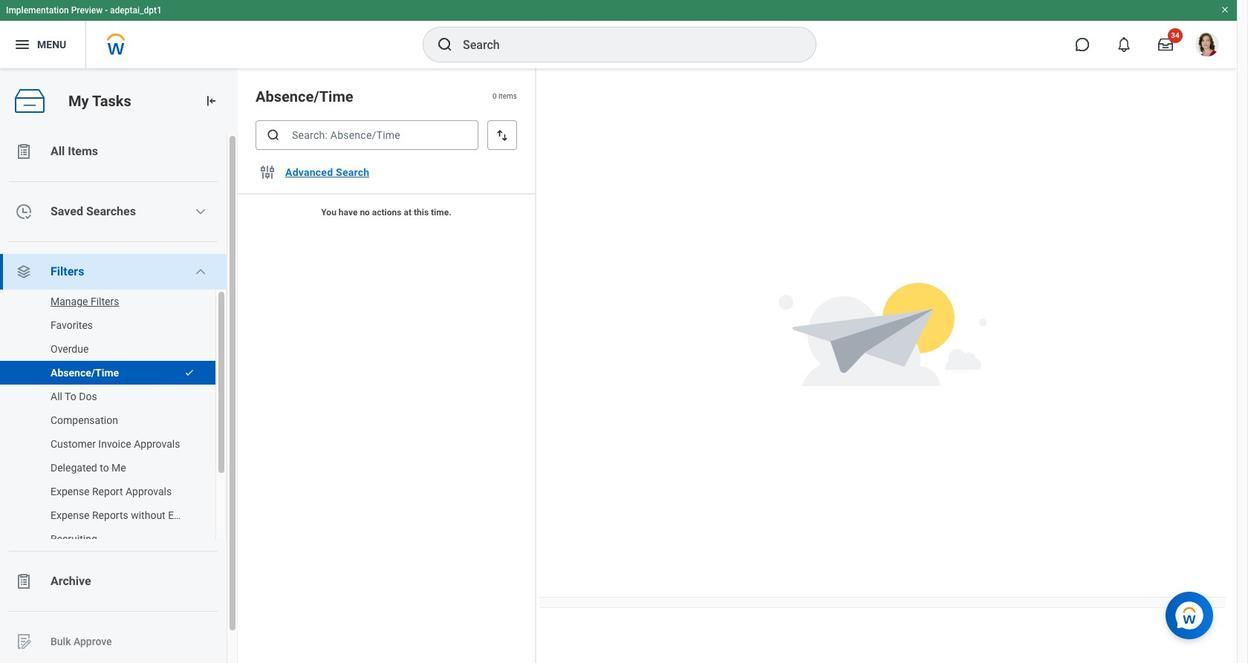 Task type: locate. For each thing, give the bounding box(es) containing it.
item list element
[[238, 68, 537, 664]]

have
[[339, 207, 358, 218]]

bulk approve
[[51, 636, 112, 648]]

approvals
[[134, 439, 180, 450], [126, 486, 172, 498]]

dos
[[79, 391, 97, 403]]

searches
[[86, 204, 136, 219]]

sort image
[[495, 128, 510, 143]]

list containing all items
[[0, 134, 238, 664]]

2 chevron down image from the top
[[195, 266, 207, 278]]

absence/time up dos
[[51, 367, 119, 379]]

customer invoice approvals button
[[0, 430, 201, 459]]

2 list from the top
[[0, 287, 227, 554]]

0 items
[[493, 92, 517, 101]]

adeptai_dpt1
[[110, 5, 162, 16]]

0 vertical spatial absence/time
[[256, 88, 353, 106]]

1 list from the top
[[0, 134, 238, 664]]

expense reports without exceptions button
[[0, 501, 219, 531]]

0 vertical spatial expense
[[51, 486, 90, 498]]

manage filters
[[51, 296, 119, 308]]

inbox large image
[[1159, 37, 1174, 52]]

all left "to" at the bottom
[[51, 391, 62, 403]]

1 expense from the top
[[51, 486, 90, 498]]

1 vertical spatial all
[[51, 391, 62, 403]]

filters up favorites button
[[91, 296, 119, 308]]

check image
[[184, 368, 195, 378]]

filters
[[51, 265, 84, 279], [91, 296, 119, 308]]

1 horizontal spatial absence/time
[[256, 88, 353, 106]]

filters button
[[0, 254, 227, 290]]

all items button
[[0, 134, 227, 169]]

1 horizontal spatial filters
[[91, 296, 119, 308]]

2 expense from the top
[[51, 510, 90, 522]]

notifications large image
[[1117, 37, 1132, 52]]

-
[[105, 5, 108, 16]]

expense up the recruiting
[[51, 510, 90, 522]]

1 all from the top
[[51, 144, 65, 158]]

all for all to dos
[[51, 391, 62, 403]]

expense for expense reports without exceptions
[[51, 510, 90, 522]]

clipboard image
[[15, 143, 33, 161]]

1 vertical spatial chevron down image
[[195, 266, 207, 278]]

all to dos
[[51, 391, 97, 403]]

to
[[65, 391, 76, 403]]

all left items
[[51, 144, 65, 158]]

manage filters button
[[0, 287, 201, 317]]

you
[[321, 207, 337, 218]]

justify image
[[13, 36, 31, 54]]

clock check image
[[15, 203, 33, 221]]

expense for expense report approvals
[[51, 486, 90, 498]]

expense report approvals
[[51, 486, 172, 498]]

profile logan mcneil image
[[1196, 33, 1220, 60]]

approve
[[74, 636, 112, 648]]

bulk approve link
[[0, 624, 227, 660]]

search image
[[266, 128, 281, 143]]

34
[[1172, 31, 1180, 39]]

list
[[0, 134, 238, 664], [0, 287, 227, 554]]

approvals right invoice
[[134, 439, 180, 450]]

0 vertical spatial filters
[[51, 265, 84, 279]]

expense reports without exceptions
[[51, 510, 219, 522]]

approvals up without
[[126, 486, 172, 498]]

advanced search
[[285, 166, 370, 178]]

saved searches button
[[0, 194, 227, 230]]

exceptions
[[168, 510, 219, 522]]

0 horizontal spatial absence/time
[[51, 367, 119, 379]]

1 vertical spatial filters
[[91, 296, 119, 308]]

absence/time up search image
[[256, 88, 353, 106]]

archive button
[[0, 564, 227, 600]]

my tasks
[[68, 92, 131, 110]]

filters inside dropdown button
[[51, 265, 84, 279]]

all
[[51, 144, 65, 158], [51, 391, 62, 403]]

list containing manage filters
[[0, 287, 227, 554]]

saved
[[51, 204, 83, 219]]

compensation
[[51, 415, 118, 427]]

1 vertical spatial approvals
[[126, 486, 172, 498]]

0 vertical spatial all
[[51, 144, 65, 158]]

customer
[[51, 439, 96, 450]]

2 all from the top
[[51, 391, 62, 403]]

overdue button
[[0, 334, 201, 364]]

delegated to me button
[[0, 453, 201, 483]]

filters up manage
[[51, 265, 84, 279]]

chevron down image for saved searches
[[195, 206, 207, 218]]

tasks
[[92, 92, 131, 110]]

advanced search button
[[279, 158, 376, 187]]

0 vertical spatial chevron down image
[[195, 206, 207, 218]]

absence/time
[[256, 88, 353, 106], [51, 367, 119, 379]]

0
[[493, 92, 497, 101]]

1 vertical spatial expense
[[51, 510, 90, 522]]

1 chevron down image from the top
[[195, 206, 207, 218]]

to
[[100, 462, 109, 474]]

recruiting button
[[0, 525, 201, 554]]

favorites button
[[0, 311, 201, 340]]

items
[[68, 144, 98, 158]]

0 horizontal spatial filters
[[51, 265, 84, 279]]

expense down delegated
[[51, 486, 90, 498]]

chevron down image
[[195, 206, 207, 218], [195, 266, 207, 278]]

this
[[414, 207, 429, 218]]

absence/time inside button
[[51, 367, 119, 379]]

all to dos button
[[0, 382, 201, 412]]

expense
[[51, 486, 90, 498], [51, 510, 90, 522]]

Search: Absence/Time text field
[[256, 120, 479, 150]]

0 vertical spatial approvals
[[134, 439, 180, 450]]

1 vertical spatial absence/time
[[51, 367, 119, 379]]



Task type: vqa. For each thing, say whether or not it's contained in the screenshot.
book open icon
no



Task type: describe. For each thing, give the bounding box(es) containing it.
advanced
[[285, 166, 333, 178]]

transformation import image
[[204, 94, 219, 109]]

list inside my tasks element
[[0, 287, 227, 554]]

configure image
[[259, 164, 276, 181]]

compensation button
[[0, 406, 201, 436]]

archive
[[51, 575, 91, 589]]

preview
[[71, 5, 103, 16]]

me
[[112, 462, 126, 474]]

absence/time inside item list element
[[256, 88, 353, 106]]

recruiting
[[51, 534, 97, 546]]

all items
[[51, 144, 98, 158]]

menu button
[[0, 21, 86, 68]]

close environment banner image
[[1221, 5, 1230, 14]]

clipboard image
[[15, 573, 33, 591]]

time.
[[431, 207, 452, 218]]

at
[[404, 207, 412, 218]]

my tasks element
[[0, 68, 238, 664]]

search image
[[436, 36, 454, 54]]

favorites
[[51, 320, 93, 331]]

approvals for customer invoice approvals
[[134, 439, 180, 450]]

absence/time button
[[0, 358, 177, 388]]

you have no actions at this time.
[[321, 207, 452, 218]]

actions
[[372, 207, 402, 218]]

approvals for expense report approvals
[[126, 486, 172, 498]]

chevron down image for filters
[[195, 266, 207, 278]]

Search Workday  search field
[[463, 28, 786, 61]]

invoice
[[98, 439, 131, 450]]

no
[[360, 207, 370, 218]]

menu
[[37, 38, 66, 50]]

my
[[68, 92, 89, 110]]

delegated
[[51, 462, 97, 474]]

without
[[131, 510, 166, 522]]

34 button
[[1150, 28, 1183, 61]]

overdue
[[51, 343, 89, 355]]

rename image
[[15, 633, 33, 651]]

reports
[[92, 510, 128, 522]]

implementation preview -   adeptai_dpt1
[[6, 5, 162, 16]]

report
[[92, 486, 123, 498]]

expense report approvals button
[[0, 477, 201, 507]]

implementation
[[6, 5, 69, 16]]

bulk
[[51, 636, 71, 648]]

search
[[336, 166, 370, 178]]

items
[[499, 92, 517, 101]]

perspective image
[[15, 263, 33, 281]]

menu banner
[[0, 0, 1238, 68]]

saved searches
[[51, 204, 136, 219]]

customer invoice approvals
[[51, 439, 180, 450]]

delegated to me
[[51, 462, 126, 474]]

filters inside button
[[91, 296, 119, 308]]

all for all items
[[51, 144, 65, 158]]

manage
[[51, 296, 88, 308]]



